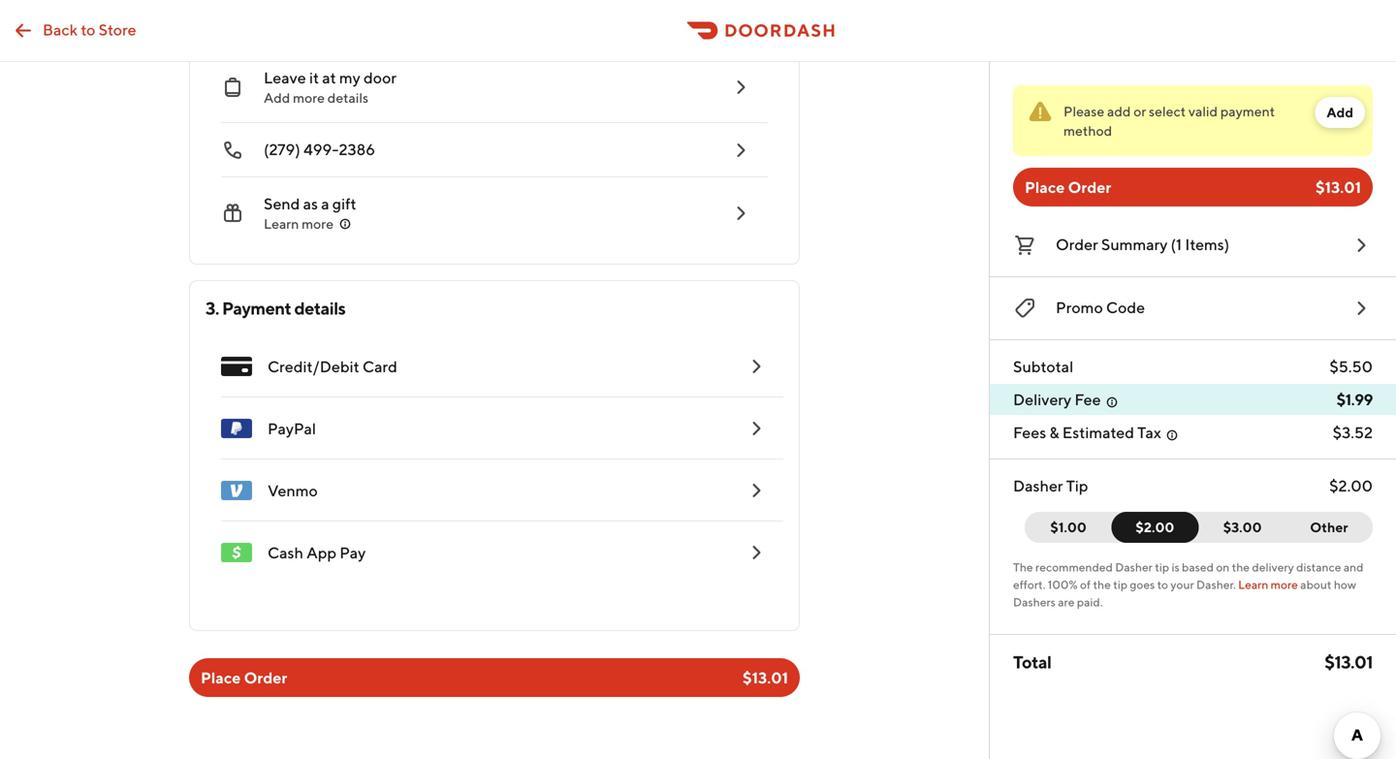 Task type: vqa. For each thing, say whether or not it's contained in the screenshot.
get in the Your cart is empty Add items to get started
no



Task type: locate. For each thing, give the bounding box(es) containing it.
3. payment
[[206, 298, 291, 319]]

learn more button
[[264, 214, 353, 234]]

$2.00 up "is"
[[1136, 519, 1175, 535]]

add
[[264, 90, 290, 106], [1327, 104, 1354, 120]]

total
[[1014, 652, 1052, 673]]

back to store
[[43, 20, 136, 39]]

1 vertical spatial $2.00
[[1136, 519, 1175, 535]]

0 horizontal spatial $2.00
[[1136, 519, 1175, 535]]

the recommended dasher tip is based on the delivery distance and effort. 100% of the tip goes to your dasher.
[[1014, 561, 1364, 592]]

leave it at my door add more details
[[264, 68, 397, 106]]

menu containing credit/debit card
[[206, 336, 784, 584]]

learn more
[[264, 216, 334, 232], [1239, 578, 1299, 592]]

learn down the send
[[264, 216, 299, 232]]

0 horizontal spatial place order
[[201, 669, 287, 687]]

learn
[[264, 216, 299, 232], [1239, 578, 1269, 592]]

tip
[[1067, 477, 1089, 495]]

dasher left tip
[[1014, 477, 1064, 495]]

more down as
[[302, 216, 334, 232]]

1 vertical spatial to
[[1158, 578, 1169, 592]]

fees & estimated
[[1014, 423, 1135, 442]]

items)
[[1186, 235, 1230, 254]]

0 horizontal spatial dasher
[[1014, 477, 1064, 495]]

details inside leave it at my door add more details
[[328, 90, 369, 106]]

0 vertical spatial to
[[81, 20, 95, 39]]

1 vertical spatial place order
[[201, 669, 287, 687]]

0 horizontal spatial to
[[81, 20, 95, 39]]

$13.01
[[1316, 178, 1362, 196], [1325, 652, 1374, 673], [743, 669, 789, 687]]

1 vertical spatial more
[[302, 216, 334, 232]]

cash app pay
[[268, 544, 366, 562]]

$2.00
[[1330, 477, 1374, 495], [1136, 519, 1175, 535]]

delivery
[[1253, 561, 1295, 574]]

0 vertical spatial tip
[[1156, 561, 1170, 574]]

2 add new payment method image from the top
[[745, 541, 768, 565]]

the right of
[[1094, 578, 1111, 592]]

1 horizontal spatial learn more
[[1239, 578, 1299, 592]]

more down it
[[293, 90, 325, 106]]

0 horizontal spatial learn
[[264, 216, 299, 232]]

1 horizontal spatial $2.00
[[1330, 477, 1374, 495]]

to
[[81, 20, 95, 39], [1158, 578, 1169, 592]]

3. payment details
[[206, 298, 346, 319]]

$1.99
[[1337, 390, 1374, 409]]

delivery
[[1014, 390, 1072, 409]]

1 horizontal spatial add
[[1327, 104, 1354, 120]]

$2.00 up other
[[1330, 477, 1374, 495]]

0 vertical spatial the
[[1233, 561, 1250, 574]]

learn more down send as a gift
[[264, 216, 334, 232]]

1 add new payment method image from the top
[[745, 355, 768, 378]]

add new payment method image
[[745, 417, 768, 440], [745, 479, 768, 502]]

2 vertical spatial more
[[1271, 578, 1299, 592]]

show menu image
[[221, 351, 252, 382]]

add new payment method image for paypal
[[745, 417, 768, 440]]

1 vertical spatial add new payment method image
[[745, 479, 768, 502]]

0 vertical spatial details
[[328, 90, 369, 106]]

of
[[1081, 578, 1091, 592]]

2 add new payment method image from the top
[[745, 479, 768, 502]]

send
[[264, 194, 300, 213]]

0 vertical spatial learn more
[[264, 216, 334, 232]]

1 horizontal spatial tip
[[1156, 561, 1170, 574]]

add inside add button
[[1327, 104, 1354, 120]]

1 vertical spatial order
[[1056, 235, 1099, 254]]

dasher
[[1014, 477, 1064, 495], [1116, 561, 1153, 574]]

499-
[[304, 140, 339, 159]]

send as a gift
[[264, 194, 357, 213]]

dasher inside the recommended dasher tip is based on the delivery distance and effort. 100% of the tip goes to your dasher.
[[1116, 561, 1153, 574]]

venmo
[[268, 482, 318, 500]]

learn down delivery
[[1239, 578, 1269, 592]]

more down delivery
[[1271, 578, 1299, 592]]

0 vertical spatial dasher
[[1014, 477, 1064, 495]]

about
[[1301, 578, 1332, 592]]

&
[[1050, 423, 1060, 442]]

0 horizontal spatial add
[[264, 90, 290, 106]]

summary
[[1102, 235, 1168, 254]]

0 horizontal spatial learn more
[[264, 216, 334, 232]]

1 horizontal spatial dasher
[[1116, 561, 1153, 574]]

add button
[[1316, 97, 1366, 128]]

details down my
[[328, 90, 369, 106]]

dasher up goes
[[1116, 561, 1153, 574]]

1 vertical spatial tip
[[1114, 578, 1128, 592]]

estimated
[[1063, 423, 1135, 442]]

1 horizontal spatial place order
[[1025, 178, 1112, 196]]

place order
[[1025, 178, 1112, 196], [201, 669, 287, 687]]

effort.
[[1014, 578, 1046, 592]]

1 horizontal spatial to
[[1158, 578, 1169, 592]]

to left "your"
[[1158, 578, 1169, 592]]

add
[[1108, 103, 1131, 119]]

(279) 499-2386 button
[[206, 123, 768, 178]]

1 add new payment method image from the top
[[745, 417, 768, 440]]

0 vertical spatial place order
[[1025, 178, 1112, 196]]

the right on
[[1233, 561, 1250, 574]]

based
[[1182, 561, 1214, 574]]

add new payment method image for venmo
[[745, 479, 768, 502]]

tip
[[1156, 561, 1170, 574], [1114, 578, 1128, 592]]

door
[[364, 68, 397, 87]]

1 vertical spatial dasher
[[1116, 561, 1153, 574]]

to inside button
[[81, 20, 95, 39]]

at
[[322, 68, 336, 87]]

add down leave
[[264, 90, 290, 106]]

on
[[1217, 561, 1230, 574]]

order summary (1 items)
[[1056, 235, 1230, 254]]

place
[[1025, 178, 1065, 196], [201, 669, 241, 687]]

0 vertical spatial learn
[[264, 216, 299, 232]]

2386
[[339, 140, 375, 159]]

$1.00 button
[[1025, 512, 1124, 543]]

learn more down delivery
[[1239, 578, 1299, 592]]

more inside button
[[302, 216, 334, 232]]

details
[[328, 90, 369, 106], [294, 298, 346, 319]]

leave
[[264, 68, 306, 87]]

add new payment method image
[[745, 355, 768, 378], [745, 541, 768, 565]]

tip left goes
[[1114, 578, 1128, 592]]

cash
[[268, 544, 304, 562]]

1 horizontal spatial place
[[1025, 178, 1065, 196]]

store
[[99, 20, 136, 39]]

dasher.
[[1197, 578, 1237, 592]]

recommended
[[1036, 561, 1113, 574]]

$2.00 button
[[1112, 512, 1199, 543]]

0 vertical spatial add new payment method image
[[745, 355, 768, 378]]

more
[[293, 90, 325, 106], [302, 216, 334, 232], [1271, 578, 1299, 592]]

1 vertical spatial learn more
[[1239, 578, 1299, 592]]

back
[[43, 20, 78, 39]]

paypal
[[268, 420, 316, 438]]

menu
[[206, 336, 784, 584]]

status
[[1014, 85, 1374, 156]]

0 horizontal spatial place
[[201, 669, 241, 687]]

subtotal
[[1014, 357, 1074, 376]]

order
[[1069, 178, 1112, 196], [1056, 235, 1099, 254], [244, 669, 287, 687]]

details up credit/debit
[[294, 298, 346, 319]]

add right payment
[[1327, 104, 1354, 120]]

0 horizontal spatial the
[[1094, 578, 1111, 592]]

to right 'back' on the top left of the page
[[81, 20, 95, 39]]

0 vertical spatial add new payment method image
[[745, 417, 768, 440]]

back to store button
[[0, 11, 148, 50]]

1 horizontal spatial learn
[[1239, 578, 1269, 592]]

more inside leave it at my door add more details
[[293, 90, 325, 106]]

1 vertical spatial add new payment method image
[[745, 541, 768, 565]]

(279) 499-2386
[[264, 140, 375, 159]]

0 vertical spatial more
[[293, 90, 325, 106]]

learn more inside button
[[264, 216, 334, 232]]

$2.00 inside button
[[1136, 519, 1175, 535]]

add inside leave it at my door add more details
[[264, 90, 290, 106]]

tip left "is"
[[1156, 561, 1170, 574]]

your
[[1171, 578, 1195, 592]]

payment
[[1221, 103, 1276, 119]]

a
[[321, 194, 329, 213]]

the
[[1233, 561, 1250, 574], [1094, 578, 1111, 592]]



Task type: describe. For each thing, give the bounding box(es) containing it.
credit/debit card
[[268, 357, 398, 376]]

promo code button
[[1014, 293, 1374, 324]]

other
[[1311, 519, 1349, 535]]

1 vertical spatial details
[[294, 298, 346, 319]]

as
[[303, 194, 318, 213]]

are
[[1059, 596, 1075, 609]]

(1
[[1171, 235, 1183, 254]]

dasher tip
[[1014, 477, 1089, 495]]

100%
[[1048, 578, 1078, 592]]

status containing please add or select valid payment method
[[1014, 85, 1374, 156]]

add new payment method image for cash app pay
[[745, 541, 768, 565]]

promo
[[1056, 298, 1104, 317]]

(279)
[[264, 140, 300, 159]]

1 horizontal spatial the
[[1233, 561, 1250, 574]]

code
[[1107, 298, 1146, 317]]

and
[[1344, 561, 1364, 574]]

2 vertical spatial order
[[244, 669, 287, 687]]

how
[[1335, 578, 1357, 592]]

is
[[1172, 561, 1180, 574]]

Other button
[[1286, 512, 1374, 543]]

valid
[[1189, 103, 1218, 119]]

dashers
[[1014, 596, 1056, 609]]

method
[[1064, 123, 1113, 139]]

fee
[[1075, 390, 1102, 409]]

0 vertical spatial place
[[1025, 178, 1065, 196]]

order summary (1 items) button
[[1014, 230, 1374, 261]]

credit/debit
[[268, 357, 360, 376]]

my
[[339, 68, 361, 87]]

$3.52
[[1333, 423, 1374, 442]]

goes
[[1130, 578, 1156, 592]]

app
[[307, 544, 337, 562]]

about how dashers are paid.
[[1014, 578, 1357, 609]]

tax
[[1138, 423, 1162, 442]]

0 horizontal spatial tip
[[1114, 578, 1128, 592]]

the
[[1014, 561, 1034, 574]]

fees
[[1014, 423, 1047, 442]]

please
[[1064, 103, 1105, 119]]

pay
[[340, 544, 366, 562]]

paid.
[[1078, 596, 1103, 609]]

or
[[1134, 103, 1147, 119]]

$3.00 button
[[1188, 512, 1287, 543]]

1 vertical spatial place
[[201, 669, 241, 687]]

$5.50
[[1330, 357, 1374, 376]]

it
[[309, 68, 319, 87]]

promo code
[[1056, 298, 1146, 317]]

select
[[1150, 103, 1186, 119]]

please add or select valid payment method
[[1064, 103, 1276, 139]]

1 vertical spatial learn
[[1239, 578, 1269, 592]]

distance
[[1297, 561, 1342, 574]]

gift
[[333, 194, 357, 213]]

learn inside button
[[264, 216, 299, 232]]

1 vertical spatial the
[[1094, 578, 1111, 592]]

$1.00
[[1051, 519, 1087, 535]]

tip amount option group
[[1025, 512, 1374, 543]]

to inside the recommended dasher tip is based on the delivery distance and effort. 100% of the tip goes to your dasher.
[[1158, 578, 1169, 592]]

card
[[363, 357, 398, 376]]

0 vertical spatial order
[[1069, 178, 1112, 196]]

0 vertical spatial $2.00
[[1330, 477, 1374, 495]]

add new payment method image for credit/debit card
[[745, 355, 768, 378]]

learn more link
[[1239, 578, 1299, 592]]

order inside order summary (1 items) button
[[1056, 235, 1099, 254]]

$3.00
[[1224, 519, 1263, 535]]



